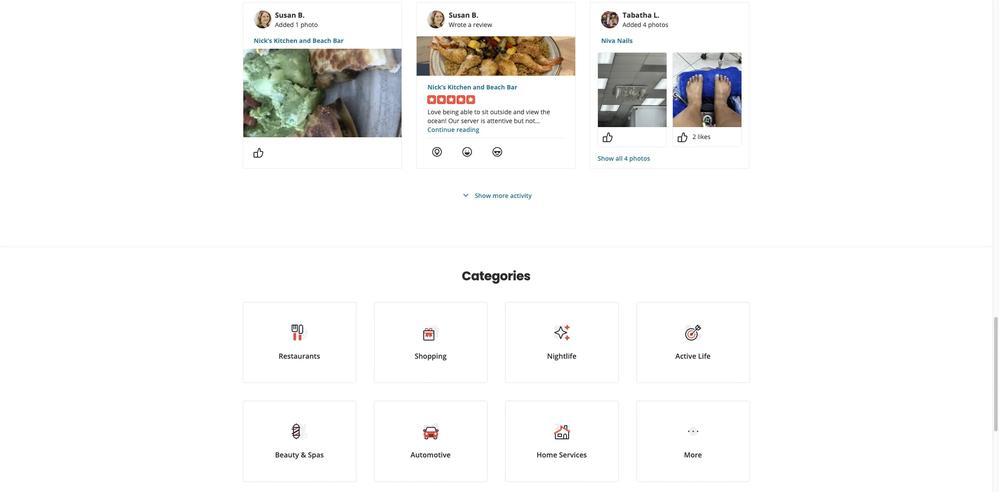 Task type: describe. For each thing, give the bounding box(es) containing it.
explore recent activity section section
[[236, 0, 757, 247]]

active life link
[[637, 302, 750, 384]]

1 horizontal spatial nick's kitchen and beach bar link
[[428, 83, 565, 92]]

home services link
[[505, 401, 619, 483]]

4 inside tabatha l. added 4 photos
[[643, 20, 647, 29]]

4 inside dropdown button
[[625, 154, 628, 163]]

beauty
[[275, 451, 299, 460]]

b. for susan b. added 1 photo
[[298, 10, 305, 20]]

show for show more activity
[[475, 191, 491, 200]]

susan b. wrote a review
[[449, 10, 492, 29]]

1 open photo lightbox image from the left
[[599, 53, 667, 127]]

1 vertical spatial nick's
[[428, 83, 446, 91]]

home
[[537, 451, 558, 460]]

and for the right nick's kitchen and beach bar link
[[473, 83, 485, 91]]

likes
[[698, 133, 711, 141]]

show all 4 photos
[[598, 154, 651, 163]]

home services
[[537, 451, 587, 460]]

photo of tabatha l. image
[[602, 11, 619, 28]]

restaurants
[[279, 352, 320, 361]]

tabatha l. added 4 photos
[[623, 10, 669, 29]]

2
[[693, 133, 697, 141]]

photo of susan b. image for susan b. wrote a review
[[428, 11, 446, 28]]

beauty & spas
[[275, 451, 324, 460]]

category navigation section navigation
[[234, 247, 759, 493]]

show for show all 4 photos
[[598, 154, 614, 163]]

nick's kitchen and beach bar for nick's kitchen and beach bar link to the left
[[254, 36, 344, 45]]

photo
[[301, 20, 318, 29]]

wrote
[[449, 20, 467, 29]]

5 star rating image
[[428, 95, 476, 104]]

2 likes
[[693, 133, 711, 141]]

active
[[676, 352, 697, 361]]

0 horizontal spatial like feed item image
[[253, 148, 264, 158]]

continue
[[428, 126, 455, 134]]

continue reading
[[428, 126, 480, 134]]

niva
[[602, 36, 616, 45]]

restaurants link
[[243, 302, 356, 384]]

0 vertical spatial nick's
[[254, 36, 272, 45]]

shopping
[[415, 352, 447, 361]]

24 cool v2 image
[[493, 147, 503, 157]]

1
[[296, 20, 299, 29]]

services
[[559, 451, 587, 460]]

and for nick's kitchen and beach bar link to the left
[[299, 36, 311, 45]]

continue reading button
[[428, 126, 480, 134]]



Task type: locate. For each thing, give the bounding box(es) containing it.
like feed item image for first open photo lightbox from left
[[603, 132, 614, 143]]

photo of susan b. image left wrote
[[428, 11, 446, 28]]

like feed item image for first open photo lightbox from the right
[[678, 132, 689, 143]]

active life
[[676, 352, 711, 361]]

photos down l.
[[649, 20, 669, 29]]

1 photo of susan b. image from the left
[[254, 11, 272, 28]]

added for tabatha l.
[[623, 20, 642, 29]]

0 horizontal spatial photo of susan b. image
[[254, 11, 272, 28]]

nightlife
[[547, 352, 577, 361]]

and
[[299, 36, 311, 45], [473, 83, 485, 91]]

1 vertical spatial show
[[475, 191, 491, 200]]

photo of susan b. image for susan b. added 1 photo
[[254, 11, 272, 28]]

0 horizontal spatial bar
[[333, 36, 344, 45]]

0 vertical spatial bar
[[333, 36, 344, 45]]

24 funny v2 image
[[462, 147, 473, 157]]

spas
[[308, 451, 324, 460]]

1 vertical spatial and
[[473, 83, 485, 91]]

0 horizontal spatial susan
[[275, 10, 296, 20]]

1 horizontal spatial kitchen
[[448, 83, 472, 91]]

1 vertical spatial nick's kitchen and beach bar
[[428, 83, 518, 91]]

automotive
[[411, 451, 451, 460]]

beach for the right nick's kitchen and beach bar link
[[487, 83, 505, 91]]

all
[[616, 154, 623, 163]]

show
[[598, 154, 614, 163], [475, 191, 491, 200]]

and up 5 star rating image
[[473, 83, 485, 91]]

show more activity button
[[461, 190, 532, 201]]

susan b. link up wrote
[[449, 10, 479, 20]]

nightlife link
[[505, 302, 619, 384]]

susan b. link for susan b. wrote a review
[[449, 10, 479, 20]]

susan b. added 1 photo
[[275, 10, 318, 29]]

susan up wrote
[[449, 10, 470, 20]]

added inside the susan b. added 1 photo
[[275, 20, 294, 29]]

nick's kitchen and beach bar up 5 star rating image
[[428, 83, 518, 91]]

susan inside the susan b. added 1 photo
[[275, 10, 296, 20]]

b. inside the susan b. added 1 photo
[[298, 10, 305, 20]]

1 susan from the left
[[275, 10, 296, 20]]

tabatha l. link
[[623, 10, 660, 20]]

susan for susan b. added 1 photo
[[275, 10, 296, 20]]

b. up review
[[472, 10, 479, 20]]

2 susan b. link from the left
[[449, 10, 479, 20]]

photos
[[649, 20, 669, 29], [630, 154, 651, 163]]

a
[[468, 20, 472, 29]]

nick's kitchen and beach bar
[[254, 36, 344, 45], [428, 83, 518, 91]]

1 horizontal spatial susan b. link
[[449, 10, 479, 20]]

0 horizontal spatial b.
[[298, 10, 305, 20]]

susan b. link for susan b. added 1 photo
[[275, 10, 305, 20]]

0 horizontal spatial nick's
[[254, 36, 272, 45]]

photo of susan b. image
[[254, 11, 272, 28], [428, 11, 446, 28]]

1 horizontal spatial and
[[473, 83, 485, 91]]

0 horizontal spatial nick's kitchen and beach bar link
[[254, 36, 391, 45]]

automotive link
[[374, 401, 488, 483]]

added
[[275, 20, 294, 29], [623, 20, 642, 29]]

1 horizontal spatial 4
[[643, 20, 647, 29]]

nick's kitchen and beach bar down 1
[[254, 36, 344, 45]]

0 horizontal spatial added
[[275, 20, 294, 29]]

photo of susan b. image left the susan b. added 1 photo
[[254, 11, 272, 28]]

b. for susan b. wrote a review
[[472, 10, 479, 20]]

more
[[684, 451, 702, 460]]

show left all
[[598, 154, 614, 163]]

0 vertical spatial kitchen
[[274, 36, 298, 45]]

1 horizontal spatial b.
[[472, 10, 479, 20]]

0 vertical spatial show
[[598, 154, 614, 163]]

bar
[[333, 36, 344, 45], [507, 83, 518, 91]]

1 horizontal spatial open photo lightbox image
[[673, 53, 742, 127]]

show inside button
[[475, 191, 491, 200]]

added down tabatha
[[623, 20, 642, 29]]

1 horizontal spatial susan
[[449, 10, 470, 20]]

bar for nick's kitchen and beach bar link to the left
[[333, 36, 344, 45]]

kitchen up 5 star rating image
[[448, 83, 472, 91]]

susan
[[275, 10, 296, 20], [449, 10, 470, 20]]

b. up 1
[[298, 10, 305, 20]]

nails
[[617, 36, 633, 45]]

added for susan b.
[[275, 20, 294, 29]]

2 susan from the left
[[449, 10, 470, 20]]

0 horizontal spatial open photo lightbox image
[[599, 53, 667, 127]]

l.
[[654, 10, 660, 20]]

kitchen for nick's kitchen and beach bar link to the left
[[274, 36, 298, 45]]

0 vertical spatial 4
[[643, 20, 647, 29]]

0 horizontal spatial kitchen
[[274, 36, 298, 45]]

1 vertical spatial nick's kitchen and beach bar link
[[428, 83, 565, 92]]

0 vertical spatial beach
[[313, 36, 332, 45]]

show more activity
[[475, 191, 532, 200]]

1 horizontal spatial photo of susan b. image
[[428, 11, 446, 28]]

activity
[[511, 191, 532, 200]]

1 horizontal spatial nick's kitchen and beach bar
[[428, 83, 518, 91]]

&
[[301, 451, 306, 460]]

b.
[[298, 10, 305, 20], [472, 10, 479, 20]]

nick's kitchen and beach bar link
[[254, 36, 391, 45], [428, 83, 565, 92]]

2 b. from the left
[[472, 10, 479, 20]]

photos inside dropdown button
[[630, 154, 651, 163]]

life
[[699, 352, 711, 361]]

4
[[643, 20, 647, 29], [625, 154, 628, 163]]

24 chevron down v2 image
[[461, 190, 472, 201]]

beauty & spas link
[[243, 401, 356, 483]]

24 useful v2 image
[[432, 147, 443, 157]]

susan for susan b. wrote a review
[[449, 10, 470, 20]]

more link
[[637, 401, 750, 483]]

2 photo of susan b. image from the left
[[428, 11, 446, 28]]

nick's kitchen and beach bar for the right nick's kitchen and beach bar link
[[428, 83, 518, 91]]

1 horizontal spatial like feed item image
[[603, 132, 614, 143]]

1 vertical spatial 4
[[625, 154, 628, 163]]

photos right all
[[630, 154, 651, 163]]

added left 1
[[275, 20, 294, 29]]

1 horizontal spatial beach
[[487, 83, 505, 91]]

and down "photo"
[[299, 36, 311, 45]]

4 right all
[[625, 154, 628, 163]]

2 horizontal spatial like feed item image
[[678, 132, 689, 143]]

added inside tabatha l. added 4 photos
[[623, 20, 642, 29]]

show right 24 chevron down v2 icon
[[475, 191, 491, 200]]

0 vertical spatial and
[[299, 36, 311, 45]]

photos inside tabatha l. added 4 photos
[[649, 20, 669, 29]]

tabatha
[[623, 10, 652, 20]]

2 open photo lightbox image from the left
[[673, 53, 742, 127]]

1 vertical spatial kitchen
[[448, 83, 472, 91]]

1 added from the left
[[275, 20, 294, 29]]

reading
[[457, 126, 480, 134]]

1 vertical spatial beach
[[487, 83, 505, 91]]

nick's
[[254, 36, 272, 45], [428, 83, 446, 91]]

1 horizontal spatial bar
[[507, 83, 518, 91]]

show inside dropdown button
[[598, 154, 614, 163]]

1 horizontal spatial nick's
[[428, 83, 446, 91]]

like feed item image
[[603, 132, 614, 143], [678, 132, 689, 143], [253, 148, 264, 158]]

open photo lightbox image
[[599, 53, 667, 127], [673, 53, 742, 127]]

1 vertical spatial bar
[[507, 83, 518, 91]]

susan b. link up 1
[[275, 10, 305, 20]]

show all 4 photos button
[[598, 154, 651, 163]]

4 down tabatha l. link
[[643, 20, 647, 29]]

2 added from the left
[[623, 20, 642, 29]]

0 horizontal spatial beach
[[313, 36, 332, 45]]

1 susan b. link from the left
[[275, 10, 305, 20]]

0 vertical spatial nick's kitchen and beach bar link
[[254, 36, 391, 45]]

0 horizontal spatial 4
[[625, 154, 628, 163]]

0 horizontal spatial nick's kitchen and beach bar
[[254, 36, 344, 45]]

categories
[[462, 268, 531, 285]]

niva nails link
[[602, 36, 739, 45]]

0 horizontal spatial show
[[475, 191, 491, 200]]

1 horizontal spatial show
[[598, 154, 614, 163]]

more
[[493, 191, 509, 200]]

b. inside susan b. wrote a review
[[472, 10, 479, 20]]

niva nails
[[602, 36, 633, 45]]

beach for nick's kitchen and beach bar link to the left
[[313, 36, 332, 45]]

0 vertical spatial photos
[[649, 20, 669, 29]]

susan b. link
[[275, 10, 305, 20], [449, 10, 479, 20]]

0 horizontal spatial susan b. link
[[275, 10, 305, 20]]

kitchen down 1
[[274, 36, 298, 45]]

susan inside susan b. wrote a review
[[449, 10, 470, 20]]

kitchen for the right nick's kitchen and beach bar link
[[448, 83, 472, 91]]

kitchen
[[274, 36, 298, 45], [448, 83, 472, 91]]

1 vertical spatial photos
[[630, 154, 651, 163]]

0 horizontal spatial and
[[299, 36, 311, 45]]

beach
[[313, 36, 332, 45], [487, 83, 505, 91]]

susan up 1
[[275, 10, 296, 20]]

1 horizontal spatial added
[[623, 20, 642, 29]]

0 vertical spatial nick's kitchen and beach bar
[[254, 36, 344, 45]]

1 b. from the left
[[298, 10, 305, 20]]

shopping link
[[374, 302, 488, 384]]

bar for the right nick's kitchen and beach bar link
[[507, 83, 518, 91]]

review
[[473, 20, 492, 29]]



Task type: vqa. For each thing, say whether or not it's contained in the screenshot.
the right for
no



